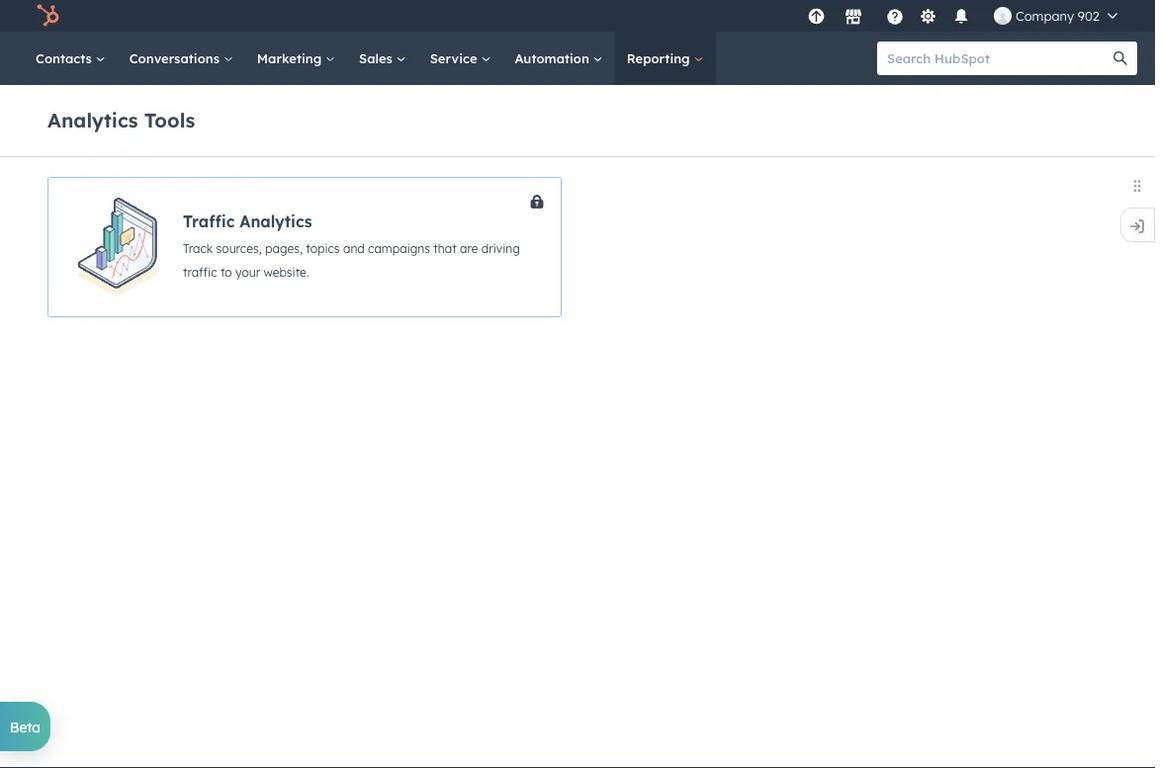 Task type: locate. For each thing, give the bounding box(es) containing it.
driving
[[481, 241, 520, 256]]

settings image
[[919, 8, 937, 26]]

to
[[220, 265, 232, 280]]

hubspot image
[[36, 4, 59, 28]]

track
[[183, 241, 213, 256]]

beta
[[10, 718, 41, 735]]

service
[[430, 50, 481, 66]]

1 horizontal spatial analytics
[[240, 212, 312, 231]]

settings link
[[916, 5, 940, 26]]

website.
[[264, 265, 309, 280]]

hubspot link
[[24, 4, 74, 28]]

0 horizontal spatial analytics
[[47, 107, 138, 132]]

beta button
[[0, 702, 50, 752]]

company 902
[[1016, 7, 1100, 24]]

reporting
[[627, 50, 694, 66]]

upgrade image
[[807, 8, 825, 26]]

1 vertical spatial analytics
[[240, 212, 312, 231]]

analytics down contacts link
[[47, 107, 138, 132]]

your
[[235, 265, 260, 280]]

analytics
[[47, 107, 138, 132], [240, 212, 312, 231]]

automation link
[[503, 32, 615, 85]]

None checkbox
[[47, 177, 562, 317]]

sales link
[[347, 32, 418, 85]]

sales
[[359, 50, 396, 66]]

topics
[[306, 241, 340, 256]]

conversations
[[129, 50, 223, 66]]

company 902 menu
[[802, 0, 1131, 32]]

analytics up pages, on the left top of the page
[[240, 212, 312, 231]]

pages,
[[265, 241, 303, 256]]



Task type: vqa. For each thing, say whether or not it's contained in the screenshot.
so you grow your business with clean data.
no



Task type: describe. For each thing, give the bounding box(es) containing it.
notifications button
[[944, 0, 978, 32]]

and
[[343, 241, 365, 256]]

analytics inside the traffic analytics track sources, pages, topics and campaigns that are driving traffic to your website.
[[240, 212, 312, 231]]

service link
[[418, 32, 503, 85]]

traffic
[[183, 265, 217, 280]]

company 902 button
[[982, 0, 1129, 32]]

notifications image
[[952, 9, 970, 27]]

reporting link
[[615, 32, 715, 85]]

traffic analytics track sources, pages, topics and campaigns that are driving traffic to your website.
[[183, 212, 520, 280]]

none checkbox containing traffic analytics
[[47, 177, 562, 317]]

that
[[434, 241, 457, 256]]

automation
[[515, 50, 593, 66]]

contacts link
[[24, 32, 117, 85]]

search button
[[1104, 42, 1137, 75]]

traffic
[[183, 212, 235, 231]]

mateo roberts image
[[994, 7, 1012, 25]]

tools
[[144, 107, 195, 132]]

search image
[[1114, 51, 1127, 65]]

conversations link
[[117, 32, 245, 85]]

sources,
[[216, 241, 262, 256]]

are
[[460, 241, 478, 256]]

help button
[[878, 0, 912, 32]]

company
[[1016, 7, 1074, 24]]

contacts
[[36, 50, 96, 66]]

Search HubSpot search field
[[877, 42, 1119, 75]]

upgrade link
[[804, 5, 829, 26]]

marketplaces image
[[844, 9, 862, 27]]

0 vertical spatial analytics
[[47, 107, 138, 132]]

902
[[1078, 7, 1100, 24]]

analytics tools
[[47, 107, 195, 132]]

marketing link
[[245, 32, 347, 85]]

campaigns
[[368, 241, 430, 256]]

help image
[[886, 9, 904, 27]]

marketing
[[257, 50, 325, 66]]

marketplaces button
[[833, 0, 874, 32]]



